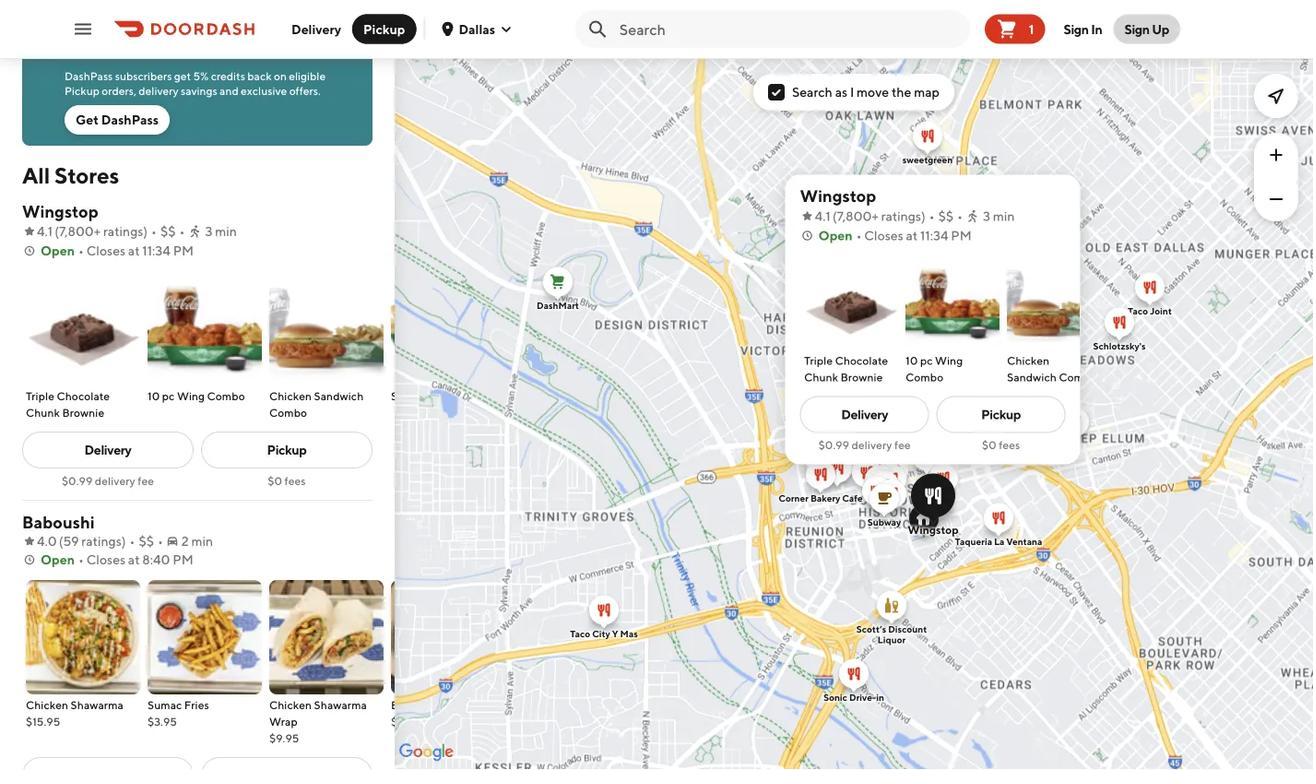 Task type: describe. For each thing, give the bounding box(es) containing it.
in
[[1091, 21, 1103, 36]]

fee for the triple chocolate chunk brownie button to the right's the delivery link
[[895, 439, 911, 452]]

with
[[217, 44, 242, 59]]

1 button
[[985, 14, 1045, 44]]

shawarma for chicken shawarma $15.95
[[71, 698, 124, 711]]

triple for the leftmost the triple chocolate chunk brownie button
[[26, 389, 54, 402]]

credits
[[211, 69, 245, 82]]

0 horizontal spatial ( 7,800+ ratings )
[[55, 224, 148, 239]]

sign up link
[[1114, 14, 1181, 44]]

$$ for baklava
[[139, 534, 154, 549]]

average rating of 4.1 out of 5 element for the triple chocolate chunk brownie button to the right
[[800, 207, 831, 226]]

brownie for the leftmost the triple chocolate chunk brownie button
[[62, 406, 104, 419]]

sign for sign up
[[1125, 21, 1150, 36]]

open • closes at 8:40 pm
[[41, 552, 193, 567]]

• $$ for seasoned fries
[[151, 224, 176, 239]]

closes for baklava
[[86, 552, 126, 567]]

Search as I move the map checkbox
[[768, 84, 785, 101]]

ratings for baklava
[[81, 534, 122, 549]]

0 vertical spatial on
[[116, 44, 131, 59]]

10 for the 10 pc wing combo 'image' inside 'map' 'region'
[[905, 354, 918, 367]]

( 7,800+ ratings ) inside 'map' 'region'
[[833, 209, 926, 224]]

delivery for the chicken sandwich combo button for the leftmost the triple chocolate chunk brownie button's pickup link
[[95, 474, 135, 487]]

$0 fees for the chicken sandwich combo button for the leftmost the triple chocolate chunk brownie button
[[268, 474, 306, 487]]

) for baklava
[[122, 534, 126, 549]]

0 vertical spatial dashpass
[[245, 44, 301, 59]]

ratings inside 'map' 'region'
[[881, 209, 921, 224]]

chicken shawarma wrap $9.95
[[269, 698, 367, 744]]

search as i move the map
[[792, 84, 940, 100]]

delivery link for the leftmost the triple chocolate chunk brownie button
[[22, 432, 194, 469]]

triple for the triple chocolate chunk brownie button to the right
[[804, 354, 833, 367]]

at for baklava
[[128, 552, 140, 567]]

sign for sign in
[[1064, 21, 1089, 36]]

exclusive
[[241, 84, 287, 97]]

search
[[792, 84, 833, 100]]

move
[[857, 84, 889, 100]]

the
[[892, 84, 912, 100]]

fries for seasoned fries
[[443, 389, 468, 402]]

pm for seasoned fries
[[173, 243, 194, 258]]

combo inside 10 pc wing combo
[[905, 371, 943, 383]]

10 pc wing combo image for chicken sandwich combo image corresponding to the chicken sandwich combo button for the leftmost the triple chocolate chunk brownie button's '10 pc wing combo' button
[[148, 271, 262, 386]]

seasoned fries button
[[391, 271, 505, 404]]

open for baklava
[[41, 552, 75, 567]]

average rating of 4.0 out of 5 element
[[22, 532, 57, 551]]

chicken shawarma $15.95
[[26, 698, 124, 728]]

triple chocolate chunk brownie for the leftmost the triple chocolate chunk brownie button
[[26, 389, 110, 419]]

sandwich for the chicken sandwich combo button associated with the triple chocolate chunk brownie button to the right
[[1007, 371, 1057, 383]]

0 horizontal spatial $0
[[268, 474, 282, 487]]

back inside dashpass subscribers get 5% credits back on eligible pickup orders, delivery savings and exclusive offers.
[[247, 69, 272, 82]]

seasoned fries
[[391, 389, 468, 402]]

get
[[76, 112, 99, 127]]

$$ inside 'map' 'region'
[[939, 209, 954, 224]]

orders
[[177, 44, 214, 59]]

fees for the chicken sandwich combo button for the leftmost the triple chocolate chunk brownie button
[[285, 474, 306, 487]]

chicken inside 'map' 'region'
[[1007, 354, 1049, 367]]

chicken sandwich combo image for the chicken sandwich combo button for the leftmost the triple chocolate chunk brownie button
[[269, 271, 384, 386]]

( 59 ratings )
[[59, 534, 126, 549]]

i
[[850, 84, 854, 100]]

eligible
[[289, 69, 326, 82]]

$3.95 inside "baklava $3.95"
[[391, 715, 421, 728]]

1 horizontal spatial triple chocolate chunk brownie button
[[804, 256, 898, 385]]

and
[[220, 84, 239, 97]]

$3.95 inside sumac fries $3.95
[[148, 715, 177, 728]]

59
[[63, 534, 79, 549]]

10 for chicken sandwich combo image corresponding to the chicken sandwich combo button for the leftmost the triple chocolate chunk brownie button's '10 pc wing combo' button the 10 pc wing combo 'image'
[[148, 389, 160, 402]]

orders,
[[102, 84, 136, 97]]

pc for '10 pc wing combo' button inside the 'map' 'region'
[[920, 354, 933, 367]]

chunk inside 'map' 'region'
[[804, 371, 838, 383]]

open inside 'map' 'region'
[[819, 228, 853, 243]]

0 horizontal spatial 3 min
[[205, 224, 237, 239]]

2
[[182, 534, 189, 549]]

( inside 'map' 'region'
[[833, 209, 837, 224]]

7,800+ for the leftmost the triple chocolate chunk brownie button
[[59, 224, 101, 239]]

3 min inside 'map' 'region'
[[983, 209, 1015, 224]]

chicken sandwich combo image for the chicken sandwich combo button associated with the triple chocolate chunk brownie button to the right
[[1007, 256, 1101, 350]]

baklava
[[391, 698, 431, 711]]

$0.99 delivery fee for the triple chocolate chunk brownie button to the right
[[819, 439, 911, 452]]

0 vertical spatial back
[[85, 44, 113, 59]]

$9.95
[[269, 731, 299, 744]]

closes inside 'map' 'region'
[[865, 228, 904, 243]]

$0.99 delivery fee for the leftmost the triple chocolate chunk brownie button
[[62, 474, 154, 487]]

( for seasoned fries
[[55, 224, 59, 239]]

dallas button
[[440, 21, 514, 36]]

baboushi
[[22, 512, 95, 532]]

fees for the chicken sandwich combo button associated with the triple chocolate chunk brownie button to the right
[[999, 439, 1020, 452]]

stores
[[54, 162, 119, 188]]

11:34 for chicken sandwich combo image corresponding to the chicken sandwich combo button for the leftmost the triple chocolate chunk brownie button's '10 pc wing combo' button
[[142, 243, 171, 258]]

delivery inside button
[[291, 21, 341, 36]]

10 pc wing combo button for chicken sandwich combo image inside 'map' 'region'
[[905, 256, 1000, 385]]

on inside dashpass subscribers get 5% credits back on eligible pickup orders, delivery savings and exclusive offers.
[[274, 69, 287, 82]]

chicken shawarma wrap image
[[269, 580, 384, 695]]

dashpass inside dashpass subscribers get 5% credits back on eligible pickup orders, delivery savings and exclusive offers.
[[65, 69, 113, 82]]

sumac
[[148, 698, 182, 711]]

4.1 inside 'map' 'region'
[[815, 209, 831, 224]]

recenter the map image
[[1266, 85, 1288, 107]]

dashpass subscribers get 5% credits back on eligible pickup orders, delivery savings and exclusive offers.
[[65, 69, 328, 97]]

pm inside 'map' 'region'
[[951, 228, 972, 243]]

offers.
[[289, 84, 321, 97]]

Store search: begin typing to search for stores available on DoorDash text field
[[620, 19, 963, 39]]

min for baklava
[[191, 534, 213, 549]]

chicken sandwich combo button for the triple chocolate chunk brownie button to the right
[[1007, 256, 1101, 385]]

fries for sumac fries $3.95
[[184, 698, 209, 711]]

dashpass inside button
[[101, 112, 159, 127]]

10 pc wing combo button for chicken sandwich combo image corresponding to the chicken sandwich combo button for the leftmost the triple chocolate chunk brownie button
[[148, 271, 262, 404]]

3 for the leftmost the triple chocolate chunk brownie button
[[205, 224, 213, 239]]

ratings for seasoned fries
[[103, 224, 143, 239]]

delivery button
[[280, 14, 352, 44]]

$15.95
[[26, 715, 60, 728]]

chicken sandwich combo for the chicken sandwich combo button for the leftmost the triple chocolate chunk brownie button
[[269, 389, 364, 419]]

sign up
[[1125, 21, 1170, 36]]

sign in
[[1064, 21, 1103, 36]]

sign in link
[[1053, 11, 1114, 48]]

4.0
[[37, 534, 57, 549]]

dallas
[[459, 21, 495, 36]]

delivery for pickup link in 'map' 'region'
[[852, 439, 892, 452]]



Task type: locate. For each thing, give the bounding box(es) containing it.
taco city y mas
[[570, 629, 638, 639], [570, 629, 638, 639]]

fries inside button
[[443, 389, 468, 402]]

7,800+
[[837, 209, 879, 224], [59, 224, 101, 239]]

0 vertical spatial $0
[[982, 439, 997, 452]]

dashpass
[[245, 44, 301, 59], [65, 69, 113, 82], [101, 112, 159, 127]]

sumac fries image
[[148, 580, 262, 695]]

the salty donut the henry
[[810, 373, 925, 397], [810, 373, 925, 397]]

5% back on pickup orders with dashpass
[[65, 44, 301, 59]]

0 horizontal spatial fees
[[285, 474, 306, 487]]

triple chocolate chunk brownie image
[[804, 256, 898, 350], [26, 271, 140, 386]]

brownie for the triple chocolate chunk brownie button to the right
[[840, 371, 883, 383]]

ventana
[[1007, 536, 1043, 547], [1007, 536, 1043, 547]]

$3.95 down baklava
[[391, 715, 421, 728]]

1 vertical spatial $0
[[268, 474, 282, 487]]

pm
[[951, 228, 972, 243], [173, 243, 194, 258], [173, 552, 193, 567]]

fees
[[999, 439, 1020, 452], [285, 474, 306, 487]]

1 vertical spatial delivery
[[841, 407, 888, 422]]

get
[[174, 69, 191, 82]]

0 horizontal spatial fee
[[138, 474, 154, 487]]

$0 fees
[[982, 439, 1020, 452], [268, 474, 306, 487]]

open • closes at 11:34 pm for the triple chocolate chunk brownie button to the right
[[819, 228, 972, 243]]

delivery link for the triple chocolate chunk brownie button to the right
[[800, 396, 929, 433]]

10 pc wing combo
[[905, 354, 963, 383], [148, 389, 245, 402]]

10 pc wing combo image inside 'map' 'region'
[[905, 256, 1000, 350]]

average rating of 4.1 out of 5 element inside 'map' 'region'
[[800, 207, 831, 226]]

sandwich for the chicken sandwich combo button for the leftmost the triple chocolate chunk brownie button
[[314, 389, 364, 402]]

shawarma left sumac at the bottom of page
[[71, 698, 124, 711]]

pickup inside button
[[363, 21, 405, 36]]

brownie
[[840, 371, 883, 383], [62, 406, 104, 419]]

sign left "up"
[[1125, 21, 1150, 36]]

chicken inside chicken shawarma $15.95
[[26, 698, 68, 711]]

sign inside sign up link
[[1125, 21, 1150, 36]]

1 horizontal spatial triple chocolate chunk brownie
[[804, 354, 888, 383]]

1 vertical spatial 5%
[[193, 69, 209, 82]]

0 horizontal spatial 5%
[[65, 44, 83, 59]]

on up subscribers
[[116, 44, 131, 59]]

1 vertical spatial chocolate
[[57, 389, 110, 402]]

1 horizontal spatial delivery
[[291, 21, 341, 36]]

pickup button
[[352, 14, 416, 44]]

$0 fees inside 'map' 'region'
[[982, 439, 1020, 452]]

1 vertical spatial triple
[[26, 389, 54, 402]]

city
[[592, 629, 610, 639], [592, 629, 610, 639]]

triple chocolate chunk brownie image inside 'map' 'region'
[[804, 256, 898, 350]]

0 horizontal spatial triple chocolate chunk brownie image
[[26, 271, 140, 386]]

at for seasoned fries
[[128, 243, 140, 258]]

5% down open menu icon
[[65, 44, 83, 59]]

pm for baklava
[[173, 552, 193, 567]]

chocolate inside 'map' 'region'
[[835, 354, 888, 367]]

5% up savings
[[193, 69, 209, 82]]

pickup link
[[937, 396, 1066, 433], [201, 432, 373, 469]]

delivery inside dashpass subscribers get 5% credits back on eligible pickup orders, delivery savings and exclusive offers.
[[139, 84, 179, 97]]

1 horizontal spatial 4.1
[[815, 209, 831, 224]]

at inside 'map' 'region'
[[906, 228, 918, 243]]

baklava $3.95
[[391, 698, 431, 728]]

2 min
[[182, 534, 213, 549]]

chocolate for the leftmost the triple chocolate chunk brownie button
[[57, 389, 110, 402]]

chicken shawarma image
[[26, 580, 140, 695]]

pc for chicken sandwich combo image corresponding to the chicken sandwich combo button for the leftmost the triple chocolate chunk brownie button's '10 pc wing combo' button
[[162, 389, 175, 402]]

pickup link inside 'map' 'region'
[[937, 396, 1066, 433]]

chunk
[[804, 371, 838, 383], [26, 406, 60, 419]]

pc
[[920, 354, 933, 367], [162, 389, 175, 402]]

taco joint
[[1128, 306, 1172, 316], [1128, 306, 1172, 316]]

$0 inside 'map' 'region'
[[982, 439, 997, 452]]

average rating of 4.1 out of 5 element
[[800, 207, 831, 226], [22, 222, 53, 241]]

1 horizontal spatial shawarma
[[314, 698, 367, 711]]

1 shawarma from the left
[[71, 698, 124, 711]]

1 horizontal spatial 3
[[983, 209, 991, 224]]

1 vertical spatial pc
[[162, 389, 175, 402]]

0 horizontal spatial 4.1
[[37, 224, 53, 239]]

sign left in
[[1064, 21, 1089, 36]]

chicken sandwich combo button for the leftmost the triple chocolate chunk brownie button
[[269, 271, 384, 421]]

dashpass down orders, at the top of page
[[101, 112, 159, 127]]

1 horizontal spatial 3 min
[[983, 209, 1015, 224]]

0 vertical spatial $0.99
[[819, 439, 850, 452]]

combo
[[905, 371, 943, 383], [1059, 371, 1097, 383], [207, 389, 245, 402], [269, 406, 307, 419]]

delivery inside 'map' 'region'
[[841, 407, 888, 422]]

1 horizontal spatial 10 pc wing combo image
[[905, 256, 1000, 350]]

1 vertical spatial brownie
[[62, 406, 104, 419]]

scott's
[[857, 624, 887, 635], [857, 624, 887, 635]]

11:34 inside 'map' 'region'
[[921, 228, 949, 243]]

0 vertical spatial triple chocolate chunk brownie
[[804, 354, 888, 383]]

min for seasoned fries
[[215, 224, 237, 239]]

0 vertical spatial pc
[[920, 354, 933, 367]]

get dashpass button
[[65, 105, 170, 135]]

delivery for the chicken sandwich combo button associated with the triple chocolate chunk brownie button to the right
[[841, 407, 888, 422]]

7,800+ inside 'map' 'region'
[[837, 209, 879, 224]]

sign inside sign in link
[[1064, 21, 1089, 36]]

sandwich inside 'map' 'region'
[[1007, 371, 1057, 383]]

map region
[[296, 0, 1313, 770]]

average rating of 4.1 out of 5 element for the leftmost the triple chocolate chunk brownie button
[[22, 222, 53, 241]]

on up exclusive on the left top of the page
[[274, 69, 287, 82]]

schlotzsky's
[[1093, 341, 1146, 351], [1093, 341, 1146, 351]]

brownie inside 'map' 'region'
[[840, 371, 883, 383]]

10 inside 10 pc wing combo
[[905, 354, 918, 367]]

1 horizontal spatial chunk
[[804, 371, 838, 383]]

0 horizontal spatial fries
[[184, 698, 209, 711]]

powered by google image
[[399, 743, 454, 762]]

pickup for pickup link in 'map' 'region'
[[982, 407, 1021, 422]]

wing
[[935, 354, 963, 367], [177, 389, 205, 402]]

3
[[983, 209, 991, 224], [205, 224, 213, 239]]

fries right "seasoned"
[[443, 389, 468, 402]]

sign
[[1064, 21, 1089, 36], [1125, 21, 1150, 36]]

5% inside dashpass subscribers get 5% credits back on eligible pickup orders, delivery savings and exclusive offers.
[[193, 69, 209, 82]]

1 vertical spatial $0.99 delivery fee
[[62, 474, 154, 487]]

0 horizontal spatial chocolate
[[57, 389, 110, 402]]

0 horizontal spatial delivery
[[84, 442, 131, 457]]

10 pc wing combo button inside 'map' 'region'
[[905, 256, 1000, 385]]

dashpass up orders, at the top of page
[[65, 69, 113, 82]]

$0.99 for the delivery link corresponding to the leftmost the triple chocolate chunk brownie button
[[62, 474, 93, 487]]

1 horizontal spatial 10
[[905, 354, 918, 367]]

0 horizontal spatial brownie
[[62, 406, 104, 419]]

$0.99 delivery fee inside 'map' 'region'
[[819, 439, 911, 452]]

1 vertical spatial wing
[[177, 389, 205, 402]]

1 vertical spatial back
[[247, 69, 272, 82]]

1 vertical spatial chicken sandwich combo
[[269, 389, 364, 419]]

pickup for pickup button
[[363, 21, 405, 36]]

1 vertical spatial $0 fees
[[268, 474, 306, 487]]

2 $3.95 from the left
[[391, 715, 421, 728]]

10 pc wing combo image
[[905, 256, 1000, 350], [148, 271, 262, 386]]

all stores
[[22, 162, 119, 188]]

pickup for the chicken sandwich combo button for the leftmost the triple chocolate chunk brownie button's pickup link
[[267, 442, 307, 457]]

0 horizontal spatial $0.99
[[62, 474, 93, 487]]

sweetgreen
[[903, 154, 953, 165], [903, 154, 953, 165]]

1 horizontal spatial average rating of 4.1 out of 5 element
[[800, 207, 831, 226]]

get dashpass
[[76, 112, 159, 127]]

0 horizontal spatial pc
[[162, 389, 175, 402]]

1 horizontal spatial $0
[[982, 439, 997, 452]]

triple inside 'map' 'region'
[[804, 354, 833, 367]]

2 shawarma from the left
[[314, 698, 367, 711]]

0 horizontal spatial delivery
[[95, 474, 135, 487]]

1 horizontal spatial pc
[[920, 354, 933, 367]]

1 horizontal spatial delivery
[[139, 84, 179, 97]]

triple chocolate chunk brownie
[[804, 354, 888, 383], [26, 389, 110, 419]]

• $$ inside 'map' 'region'
[[930, 209, 954, 224]]

1 horizontal spatial $$
[[160, 224, 176, 239]]

1 horizontal spatial chicken sandwich combo image
[[1007, 256, 1101, 350]]

0 horizontal spatial chicken sandwich combo button
[[269, 271, 384, 421]]

1 vertical spatial fee
[[138, 474, 154, 487]]

sumac fries $3.95
[[148, 698, 209, 728]]

0 horizontal spatial 10
[[148, 389, 160, 402]]

1 horizontal spatial 10 pc wing combo button
[[905, 256, 1000, 385]]

sandwich
[[1007, 371, 1057, 383], [314, 389, 364, 402]]

0 vertical spatial sandwich
[[1007, 371, 1057, 383]]

pc inside 10 pc wing combo
[[920, 354, 933, 367]]

shawarma inside chicken shawarma wrap $9.95
[[314, 698, 367, 711]]

1
[[1029, 21, 1034, 36]]

1 horizontal spatial on
[[274, 69, 287, 82]]

cafe
[[842, 493, 863, 504], [842, 493, 863, 504]]

scott's discount liquor
[[857, 624, 927, 645], [857, 624, 927, 645]]

0 horizontal spatial average rating of 4.1 out of 5 element
[[22, 222, 53, 241]]

2 horizontal spatial delivery
[[852, 439, 892, 452]]

2 horizontal spatial $$
[[939, 209, 954, 224]]

• $$ for baklava
[[130, 534, 154, 549]]

open menu image
[[72, 18, 94, 40]]

0 horizontal spatial $0 fees
[[268, 474, 306, 487]]

0 vertical spatial wing
[[935, 354, 963, 367]]

1 vertical spatial sandwich
[[314, 389, 364, 402]]

1 horizontal spatial pickup link
[[937, 396, 1066, 433]]

shawarma for chicken shawarma wrap $9.95
[[314, 698, 367, 711]]

$0
[[982, 439, 997, 452], [268, 474, 282, 487]]

( for baklava
[[59, 534, 63, 549]]

$$ for seasoned fries
[[160, 224, 176, 239]]

( 7,800+ ratings )
[[833, 209, 926, 224], [55, 224, 148, 239]]

open • closes at 11:34 pm for the leftmost the triple chocolate chunk brownie button
[[41, 243, 194, 258]]

3 inside 'map' 'region'
[[983, 209, 991, 224]]

delivery inside 'map' 'region'
[[852, 439, 892, 452]]

1 horizontal spatial 5%
[[193, 69, 209, 82]]

1 $3.95 from the left
[[148, 715, 177, 728]]

wing for the triple chocolate chunk brownie button to the right
[[935, 354, 963, 367]]

10 pc wing combo for the triple chocolate chunk brownie button to the right's the delivery link
[[905, 354, 963, 383]]

0 horizontal spatial chunk
[[26, 406, 60, 419]]

taqueria
[[955, 536, 993, 547], [955, 536, 993, 547]]

2 sign from the left
[[1125, 21, 1150, 36]]

min
[[993, 209, 1015, 224], [215, 224, 237, 239], [191, 534, 213, 549]]

triple chocolate chunk brownie image for the triple chocolate chunk brownie button to the right
[[804, 256, 898, 350]]

donut
[[898, 373, 925, 384], [898, 373, 925, 384]]

velvet taco
[[1009, 455, 1059, 466], [1009, 455, 1059, 466]]

1 horizontal spatial sandwich
[[1007, 371, 1057, 383]]

0 horizontal spatial back
[[85, 44, 113, 59]]

closes for seasoned fries
[[86, 243, 126, 258]]

henry
[[828, 386, 854, 397], [828, 386, 854, 397]]

map
[[914, 84, 940, 100]]

0 horizontal spatial triple
[[26, 389, 54, 402]]

chicken sandwich combo inside 'map' 'region'
[[1007, 354, 1097, 383]]

open
[[819, 228, 853, 243], [41, 243, 75, 258], [41, 552, 75, 567]]

wrap
[[269, 715, 298, 728]]

chicken sandwich combo button
[[1007, 256, 1101, 385], [269, 271, 384, 421]]

corner
[[779, 493, 809, 504], [779, 493, 809, 504]]

0 horizontal spatial 11:34
[[142, 243, 171, 258]]

chicken sandwich combo for the chicken sandwich combo button associated with the triple chocolate chunk brownie button to the right
[[1007, 354, 1097, 383]]

$0.99 for the triple chocolate chunk brownie button to the right's the delivery link
[[819, 439, 850, 452]]

1 horizontal spatial fee
[[895, 439, 911, 452]]

open • closes at 11:34 pm
[[819, 228, 972, 243], [41, 243, 194, 258]]

subway
[[868, 517, 901, 528], [868, 517, 901, 528]]

$$
[[939, 209, 954, 224], [160, 224, 176, 239], [139, 534, 154, 549]]

10 pc wing combo inside 'map' 'region'
[[905, 354, 963, 383]]

3 for the triple chocolate chunk brownie button to the right
[[983, 209, 991, 224]]

fries right sumac at the bottom of page
[[184, 698, 209, 711]]

on
[[116, 44, 131, 59], [274, 69, 287, 82]]

dashpass up exclusive on the left top of the page
[[245, 44, 301, 59]]

shawarma inside chicken shawarma $15.95
[[71, 698, 124, 711]]

1 vertical spatial fees
[[285, 474, 306, 487]]

1 horizontal spatial wing
[[935, 354, 963, 367]]

fries inside sumac fries $3.95
[[184, 698, 209, 711]]

$0 fees for the chicken sandwich combo button associated with the triple chocolate chunk brownie button to the right
[[982, 439, 1020, 452]]

open for seasoned fries
[[41, 243, 75, 258]]

delivery
[[291, 21, 341, 36], [841, 407, 888, 422], [84, 442, 131, 457]]

delivery for the chicken sandwich combo button for the leftmost the triple chocolate chunk brownie button
[[84, 442, 131, 457]]

zoom out image
[[1266, 188, 1288, 210]]

subscribers
[[115, 69, 172, 82]]

ratings
[[881, 209, 921, 224], [103, 224, 143, 239], [81, 534, 122, 549]]

chicken sandwich combo image inside 'map' 'region'
[[1007, 256, 1101, 350]]

chicken sandwich combo image
[[1007, 256, 1101, 350], [269, 271, 384, 386]]

0 horizontal spatial triple chocolate chunk brownie button
[[26, 271, 140, 421]]

back up exclusive on the left top of the page
[[247, 69, 272, 82]]

pickup inside 'map' 'region'
[[982, 407, 1021, 422]]

) for seasoned fries
[[143, 224, 148, 239]]

as
[[835, 84, 848, 100]]

bell
[[996, 219, 1013, 230], [996, 219, 1013, 230]]

0 vertical spatial 5%
[[65, 44, 83, 59]]

0 horizontal spatial triple chocolate chunk brownie
[[26, 389, 110, 419]]

wing inside 'map' 'region'
[[935, 354, 963, 367]]

10 pc wing combo image for '10 pc wing combo' button inside the 'map' 'region'
[[905, 256, 1000, 350]]

0 vertical spatial brownie
[[840, 371, 883, 383]]

0 vertical spatial fries
[[443, 389, 468, 402]]

fee for the delivery link corresponding to the leftmost the triple chocolate chunk brownie button
[[138, 474, 154, 487]]

11:34 for '10 pc wing combo' button inside the 'map' 'region'
[[921, 228, 949, 243]]

1 horizontal spatial $0.99
[[819, 439, 850, 452]]

back down open menu icon
[[85, 44, 113, 59]]

$0.99 inside 'map' 'region'
[[819, 439, 850, 452]]

0 horizontal spatial pickup link
[[201, 432, 373, 469]]

1 horizontal spatial 7,800+
[[837, 209, 879, 224]]

fee inside 'map' 'region'
[[895, 439, 911, 452]]

chocolate for the triple chocolate chunk brownie button to the right
[[835, 354, 888, 367]]

1 vertical spatial 10 pc wing combo
[[148, 389, 245, 402]]

0 vertical spatial chicken sandwich combo
[[1007, 354, 1097, 383]]

0 horizontal spatial min
[[191, 534, 213, 549]]

1 horizontal spatial triple
[[804, 354, 833, 367]]

1 horizontal spatial chocolate
[[835, 354, 888, 367]]

chicken
[[1007, 354, 1049, 367], [269, 389, 312, 402], [26, 698, 68, 711], [269, 698, 312, 711]]

3 min
[[983, 209, 1015, 224], [205, 224, 237, 239]]

pickup link for the chicken sandwich combo button for the leftmost the triple chocolate chunk brownie button
[[201, 432, 373, 469]]

0 horizontal spatial sandwich
[[314, 389, 364, 402]]

2 vertical spatial delivery
[[95, 474, 135, 487]]

chocolate
[[835, 354, 888, 367], [57, 389, 110, 402]]

1 horizontal spatial chicken sandwich combo
[[1007, 354, 1097, 383]]

7,800+ for the triple chocolate chunk brownie button to the right
[[837, 209, 879, 224]]

seasoned
[[391, 389, 441, 402]]

0 vertical spatial fees
[[999, 439, 1020, 452]]

up
[[1152, 21, 1170, 36]]

zoom in image
[[1266, 144, 1288, 166]]

10
[[905, 354, 918, 367], [148, 389, 160, 402]]

triple chocolate chunk brownie image for the leftmost the triple chocolate chunk brownie button
[[26, 271, 140, 386]]

delivery link
[[800, 396, 929, 433], [22, 432, 194, 469]]

) inside 'map' 'region'
[[921, 209, 926, 224]]

closes
[[865, 228, 904, 243], [86, 243, 126, 258], [86, 552, 126, 567]]

mendocino
[[867, 416, 916, 427], [867, 416, 916, 427]]

1 horizontal spatial sign
[[1125, 21, 1150, 36]]

triple chocolate chunk brownie for the triple chocolate chunk brownie button to the right
[[804, 354, 888, 383]]

0 vertical spatial chocolate
[[835, 354, 888, 367]]

2 vertical spatial delivery
[[84, 442, 131, 457]]

open • closes at 11:34 pm inside 'map' 'region'
[[819, 228, 972, 243]]

back
[[85, 44, 113, 59], [247, 69, 272, 82]]

5%
[[65, 44, 83, 59], [193, 69, 209, 82]]

la
[[994, 536, 1005, 547], [994, 536, 1005, 547]]

11:34
[[921, 228, 949, 243], [142, 243, 171, 258]]

shawarma down chicken shawarma wrap "image"
[[314, 698, 367, 711]]

0 vertical spatial 10 pc wing combo
[[905, 354, 963, 383]]

1 vertical spatial fries
[[184, 698, 209, 711]]

$3.95
[[148, 715, 177, 728], [391, 715, 421, 728]]

4.1
[[815, 209, 831, 224], [37, 224, 53, 239]]

8:40
[[142, 552, 170, 567]]

liquor
[[878, 635, 906, 645], [878, 635, 906, 645]]

$3.95 down sumac at the bottom of page
[[148, 715, 177, 728]]

the
[[857, 373, 873, 384], [857, 373, 873, 384], [810, 386, 826, 397], [810, 386, 826, 397]]

pickup link for the chicken sandwich combo button associated with the triple chocolate chunk brownie button to the right
[[937, 396, 1066, 433]]

wingstop
[[800, 186, 877, 206], [22, 201, 98, 221], [908, 523, 959, 536], [908, 523, 959, 536]]

0 vertical spatial $0 fees
[[982, 439, 1020, 452]]

chicken inside chicken shawarma wrap $9.95
[[269, 698, 312, 711]]

1 horizontal spatial 10 pc wing combo
[[905, 354, 963, 383]]

fees inside 'map' 'region'
[[999, 439, 1020, 452]]

savings
[[181, 84, 217, 97]]

0 horizontal spatial $$
[[139, 534, 154, 549]]

wing for the leftmost the triple chocolate chunk brownie button
[[177, 389, 205, 402]]

10 pc wing combo for the delivery link corresponding to the leftmost the triple chocolate chunk brownie button
[[148, 389, 245, 402]]

2 horizontal spatial min
[[993, 209, 1015, 224]]

triple chocolate chunk brownie inside 'map' 'region'
[[804, 354, 888, 383]]

1 sign from the left
[[1064, 21, 1089, 36]]

1 vertical spatial $0.99
[[62, 474, 93, 487]]

all
[[22, 162, 50, 188]]

$0.99 delivery fee
[[819, 439, 911, 452], [62, 474, 154, 487]]

0 horizontal spatial on
[[116, 44, 131, 59]]

1 horizontal spatial ( 7,800+ ratings )
[[833, 209, 926, 224]]

pickup inside dashpass subscribers get 5% credits back on eligible pickup orders, delivery savings and exclusive offers.
[[65, 84, 100, 97]]

1 vertical spatial delivery
[[852, 439, 892, 452]]

min inside 'map' 'region'
[[993, 209, 1015, 224]]



Task type: vqa. For each thing, say whether or not it's contained in the screenshot.
Top Dishes Near Me
no



